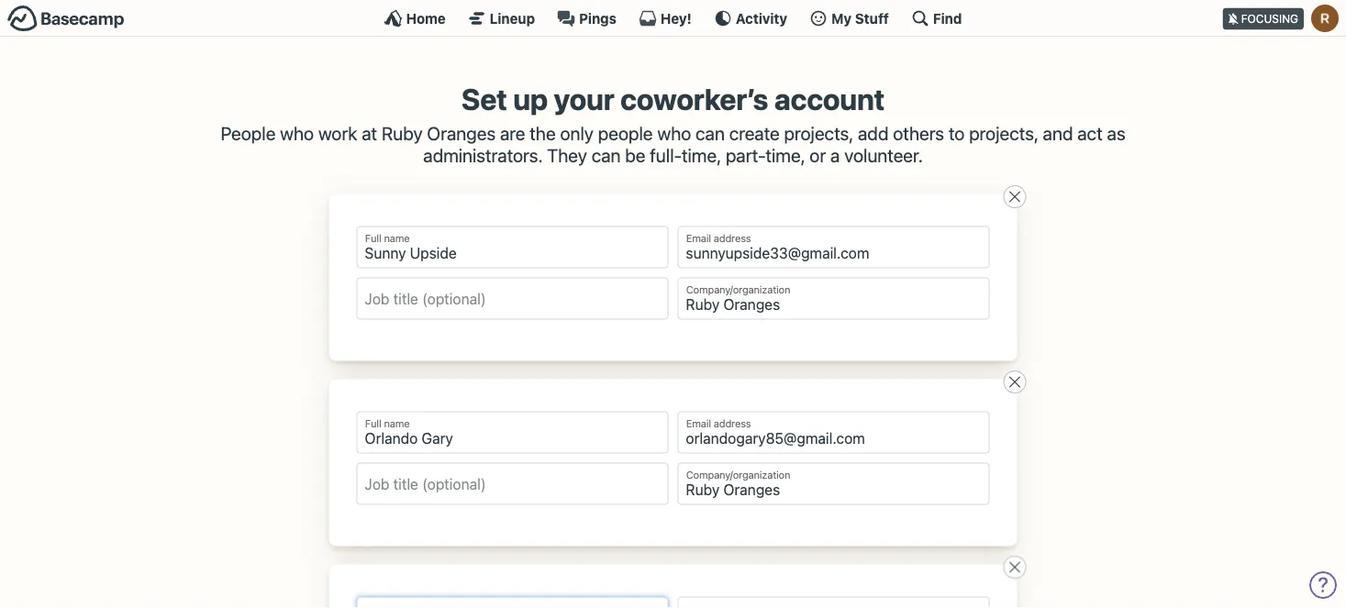 Task type: vqa. For each thing, say whether or not it's contained in the screenshot.
first the Email from the top
yes



Task type: locate. For each thing, give the bounding box(es) containing it.
be
[[626, 145, 646, 166]]

2 name from the top
[[384, 418, 410, 430]]

0 vertical spatial company/organization text field
[[678, 278, 990, 320]]

2 email address from the top
[[687, 418, 751, 430]]

act
[[1078, 123, 1103, 144]]

email address email field for job title (optional) text field
[[678, 226, 990, 269]]

2 email address email field from the top
[[678, 412, 990, 454]]

and
[[1044, 123, 1074, 144]]

Full name text field
[[357, 226, 669, 269], [357, 412, 669, 454], [357, 597, 669, 609]]

full name
[[365, 232, 410, 245], [365, 418, 410, 430]]

lineup
[[490, 10, 535, 26]]

part-
[[726, 145, 766, 166]]

find
[[934, 10, 963, 26]]

time, left part-
[[682, 145, 722, 166]]

who up full-
[[658, 123, 692, 144]]

email
[[687, 232, 712, 245], [687, 418, 712, 430]]

2 company/organization text field from the top
[[678, 463, 990, 506]]

projects, right to
[[970, 123, 1039, 144]]

1 who from the left
[[280, 123, 314, 144]]

1 horizontal spatial projects,
[[970, 123, 1039, 144]]

1 horizontal spatial who
[[658, 123, 692, 144]]

1 full from the top
[[365, 232, 382, 245]]

2 who from the left
[[658, 123, 692, 144]]

full name for job title (optional) text box
[[365, 418, 410, 430]]

a
[[831, 145, 840, 166]]

volunteer.
[[845, 145, 923, 166]]

1 vertical spatial company/organization
[[687, 469, 791, 482]]

email address for job title (optional) text field
[[687, 232, 751, 245]]

switch accounts image
[[7, 5, 125, 33]]

3 email address email field from the top
[[678, 597, 990, 609]]

1 name from the top
[[384, 232, 410, 245]]

0 vertical spatial name
[[384, 232, 410, 245]]

time,
[[682, 145, 722, 166], [766, 145, 806, 166]]

Email address email field
[[678, 226, 990, 269], [678, 412, 990, 454], [678, 597, 990, 609]]

ruby image
[[1312, 5, 1340, 32]]

1 vertical spatial address
[[714, 418, 751, 430]]

2 vertical spatial email address email field
[[678, 597, 990, 609]]

others
[[894, 123, 945, 144]]

projects,
[[785, 123, 854, 144], [970, 123, 1039, 144]]

0 vertical spatial full name text field
[[357, 226, 669, 269]]

2 full name from the top
[[365, 418, 410, 430]]

projects, up or in the top of the page
[[785, 123, 854, 144]]

are
[[500, 123, 526, 144]]

who
[[280, 123, 314, 144], [658, 123, 692, 144]]

or
[[810, 145, 827, 166]]

can
[[696, 123, 725, 144], [592, 145, 621, 166]]

0 horizontal spatial time,
[[682, 145, 722, 166]]

1 email address from the top
[[687, 232, 751, 245]]

2 company/organization from the top
[[687, 469, 791, 482]]

0 horizontal spatial who
[[280, 123, 314, 144]]

home link
[[384, 9, 446, 28]]

name for job title (optional) text box
[[384, 418, 410, 430]]

to
[[949, 123, 965, 144]]

company/organization
[[687, 284, 791, 296], [687, 469, 791, 482]]

address
[[714, 232, 751, 245], [714, 418, 751, 430]]

can left be
[[592, 145, 621, 166]]

0 vertical spatial address
[[714, 232, 751, 245]]

company/organization for 'email address' email field related to job title (optional) text box
[[687, 469, 791, 482]]

email for 'email address' email field related to job title (optional) text box
[[687, 418, 712, 430]]

work
[[318, 123, 358, 144]]

1 vertical spatial company/organization text field
[[678, 463, 990, 506]]

2 vertical spatial full name text field
[[357, 597, 669, 609]]

email address
[[687, 232, 751, 245], [687, 418, 751, 430]]

2 address from the top
[[714, 418, 751, 430]]

my stuff button
[[810, 9, 890, 28]]

up
[[513, 82, 548, 117]]

email for 'email address' email field associated with job title (optional) text field
[[687, 232, 712, 245]]

1 full name text field from the top
[[357, 226, 669, 269]]

1 vertical spatial full
[[365, 418, 382, 430]]

address for 'email address' email field related to job title (optional) text box
[[714, 418, 751, 430]]

full name text field for job title (optional) text box
[[357, 412, 669, 454]]

1 vertical spatial name
[[384, 418, 410, 430]]

1 vertical spatial email
[[687, 418, 712, 430]]

who left work
[[280, 123, 314, 144]]

0 vertical spatial full
[[365, 232, 382, 245]]

2 time, from the left
[[766, 145, 806, 166]]

1 full name from the top
[[365, 232, 410, 245]]

1 company/organization from the top
[[687, 284, 791, 296]]

2 email from the top
[[687, 418, 712, 430]]

stuff
[[856, 10, 890, 26]]

company/organization text field for 'email address' email field related to job title (optional) text box
[[678, 463, 990, 506]]

hey! button
[[639, 9, 692, 28]]

1 vertical spatial full name
[[365, 418, 410, 430]]

0 vertical spatial email
[[687, 232, 712, 245]]

name
[[384, 232, 410, 245], [384, 418, 410, 430]]

pings button
[[557, 9, 617, 28]]

2 full from the top
[[365, 418, 382, 430]]

full for full name "text box" associated with job title (optional) text field
[[365, 232, 382, 245]]

time, left or in the top of the page
[[766, 145, 806, 166]]

they
[[547, 145, 587, 166]]

1 email from the top
[[687, 232, 712, 245]]

find button
[[912, 9, 963, 28]]

0 vertical spatial email address
[[687, 232, 751, 245]]

1 vertical spatial full name text field
[[357, 412, 669, 454]]

activity
[[736, 10, 788, 26]]

people
[[221, 123, 276, 144]]

home
[[406, 10, 446, 26]]

1 company/organization text field from the top
[[678, 278, 990, 320]]

1 address from the top
[[714, 232, 751, 245]]

Company/organization text field
[[678, 278, 990, 320], [678, 463, 990, 506]]

1 horizontal spatial time,
[[766, 145, 806, 166]]

0 horizontal spatial projects,
[[785, 123, 854, 144]]

0 vertical spatial email address email field
[[678, 226, 990, 269]]

coworker's
[[621, 82, 769, 117]]

can down coworker's
[[696, 123, 725, 144]]

0 vertical spatial full name
[[365, 232, 410, 245]]

2 full name text field from the top
[[357, 412, 669, 454]]

1 vertical spatial email address
[[687, 418, 751, 430]]

0 vertical spatial company/organization
[[687, 284, 791, 296]]

1 vertical spatial email address email field
[[678, 412, 990, 454]]

0 horizontal spatial can
[[592, 145, 621, 166]]

1 time, from the left
[[682, 145, 722, 166]]

1 email address email field from the top
[[678, 226, 990, 269]]

hey!
[[661, 10, 692, 26]]

full name for job title (optional) text field
[[365, 232, 410, 245]]

full
[[365, 232, 382, 245], [365, 418, 382, 430]]



Task type: describe. For each thing, give the bounding box(es) containing it.
activity link
[[714, 9, 788, 28]]

email address for job title (optional) text box
[[687, 418, 751, 430]]

focusing
[[1242, 12, 1299, 25]]

create
[[730, 123, 780, 144]]

name for job title (optional) text field
[[384, 232, 410, 245]]

company/organization text field for 'email address' email field associated with job title (optional) text field
[[678, 278, 990, 320]]

main element
[[0, 0, 1347, 37]]

people
[[598, 123, 653, 144]]

my stuff
[[832, 10, 890, 26]]

pings
[[579, 10, 617, 26]]

address for 'email address' email field associated with job title (optional) text field
[[714, 232, 751, 245]]

company/organization for 'email address' email field associated with job title (optional) text field
[[687, 284, 791, 296]]

lineup link
[[468, 9, 535, 28]]

1 projects, from the left
[[785, 123, 854, 144]]

full for full name "text box" related to job title (optional) text box
[[365, 418, 382, 430]]

your
[[554, 82, 615, 117]]

full-
[[650, 145, 682, 166]]

my
[[832, 10, 852, 26]]

2 projects, from the left
[[970, 123, 1039, 144]]

add
[[858, 123, 889, 144]]

oranges
[[427, 123, 496, 144]]

Job title (optional) text field
[[357, 463, 669, 506]]

full name text field for job title (optional) text field
[[357, 226, 669, 269]]

as
[[1108, 123, 1126, 144]]

focusing button
[[1224, 0, 1347, 36]]

administrators.
[[424, 145, 543, 166]]

ruby
[[382, 123, 423, 144]]

email address email field for job title (optional) text box
[[678, 412, 990, 454]]

at
[[362, 123, 377, 144]]

1 horizontal spatial can
[[696, 123, 725, 144]]

the
[[530, 123, 556, 144]]

account
[[775, 82, 885, 117]]

set up your coworker's account people who work at ruby oranges are the only people who can create projects, add others to projects, and act as administrators. they can be full-time, part-time, or a volunteer.
[[221, 82, 1126, 166]]

set
[[462, 82, 507, 117]]

3 full name text field from the top
[[357, 597, 669, 609]]

Job title (optional) text field
[[357, 278, 669, 320]]

only
[[560, 123, 594, 144]]



